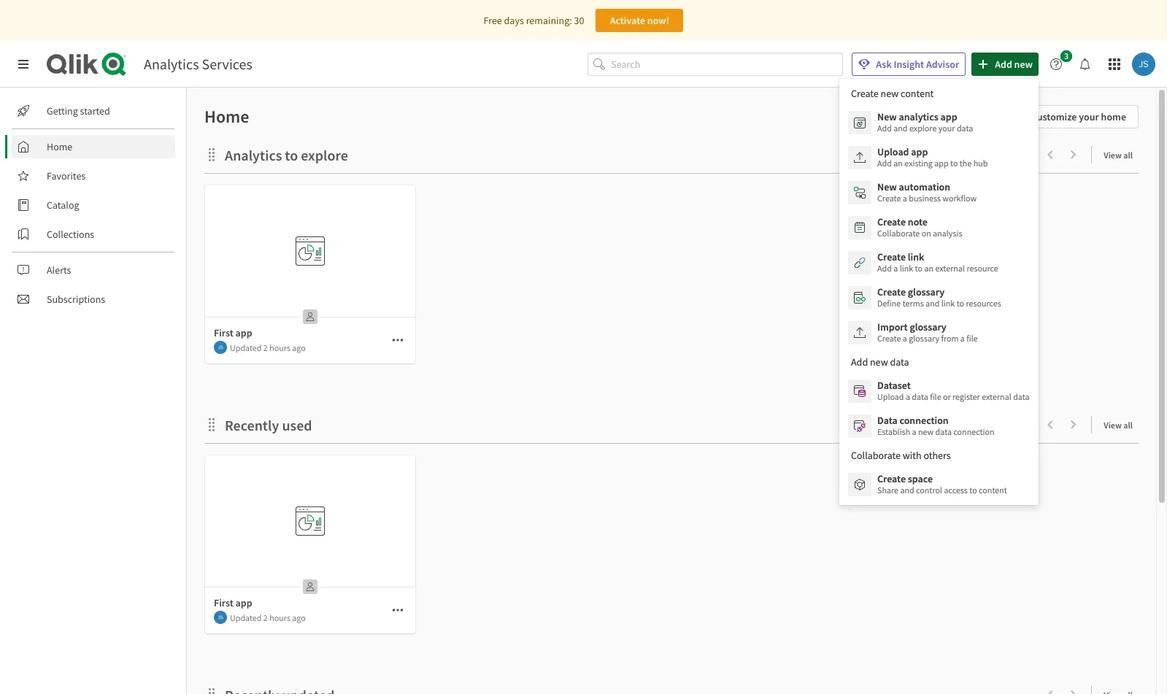 Task type: describe. For each thing, give the bounding box(es) containing it.
0 vertical spatial move collection image
[[204, 417, 219, 432]]

space
[[908, 472, 933, 485]]

define
[[877, 298, 901, 309]]

a for automation
[[903, 193, 907, 204]]

updated for recently used
[[230, 612, 262, 623]]

create for create link
[[877, 250, 906, 263]]

explore inside home main content
[[301, 146, 348, 164]]

services
[[202, 55, 252, 73]]

recently
[[225, 416, 279, 434]]

free days remaining: 30
[[484, 14, 584, 27]]

analytics for analytics to explore
[[225, 146, 282, 164]]

create glossary menu item
[[839, 280, 1038, 315]]

upload app add an existing app to the hub
[[877, 145, 988, 169]]

link inside create glossary define terms and link to resources
[[941, 298, 955, 309]]

to inside create link add a link to an external resource
[[915, 263, 923, 274]]

to for create glossary
[[957, 298, 964, 309]]

a for connection
[[912, 426, 916, 437]]

activate now!
[[610, 14, 669, 27]]

home main content
[[181, 88, 1167, 694]]

dataset upload a data file or register external data
[[877, 379, 1030, 402]]

data left "or"
[[912, 391, 928, 402]]

analytics services
[[144, 55, 252, 73]]

import
[[877, 320, 908, 334]]

external for dataset
[[982, 391, 1011, 402]]

30
[[574, 14, 584, 27]]

customize your home button
[[1004, 105, 1139, 128]]

app inside new analytics app add and explore your data
[[941, 110, 957, 123]]

first app for recently used
[[214, 596, 252, 609]]

view all for analytics to explore
[[1104, 150, 1133, 161]]

view all link for analytics to explore
[[1104, 145, 1139, 163]]

external for create link
[[935, 263, 965, 274]]

data
[[877, 414, 898, 427]]

create link add a link to an external resource
[[877, 250, 998, 274]]

a right from
[[960, 333, 965, 344]]

add new
[[995, 58, 1033, 71]]

all for recently used
[[1124, 420, 1133, 431]]

home inside navigation pane element
[[47, 140, 72, 153]]

recently used link
[[225, 416, 318, 434]]

1 horizontal spatial connection
[[954, 426, 995, 437]]

updated for analytics to explore
[[230, 342, 262, 353]]

first for recently used
[[214, 596, 233, 609]]

insight
[[894, 58, 924, 71]]

an inside the upload app add an existing app to the hub
[[894, 158, 903, 169]]

activate
[[610, 14, 645, 27]]

link down on
[[908, 250, 924, 263]]

2 for analytics
[[263, 342, 268, 353]]

jacob simon element for recently used
[[214, 611, 227, 624]]

view for analytics to explore
[[1104, 150, 1122, 161]]

getting started link
[[12, 99, 175, 123]]

used
[[282, 416, 312, 434]]

add inside the upload app add an existing app to the hub
[[877, 158, 892, 169]]

ago for used
[[292, 612, 306, 623]]

subscriptions link
[[12, 288, 175, 311]]

getting started
[[47, 104, 110, 118]]

a inside "dataset upload a data file or register external data"
[[906, 391, 910, 402]]

glossary left from
[[909, 333, 939, 344]]

dataset
[[877, 379, 911, 392]]

analysis
[[933, 228, 962, 239]]

days
[[504, 14, 524, 27]]

create space share and control access to content
[[877, 472, 1007, 496]]

remaining:
[[526, 14, 572, 27]]

advisor
[[926, 58, 959, 71]]

analytics to explore
[[225, 146, 348, 164]]

analytics to explore link
[[225, 146, 354, 164]]

existing
[[905, 158, 933, 169]]

create for create glossary
[[877, 285, 906, 299]]

create link menu item
[[839, 245, 1038, 280]]

searchbar element
[[588, 52, 843, 76]]

hub
[[974, 158, 988, 169]]

share
[[877, 485, 899, 496]]

terms
[[903, 298, 924, 309]]

establish
[[877, 426, 910, 437]]

create note collaborate on analysis
[[877, 215, 962, 239]]

jacob simon image
[[214, 341, 227, 354]]

create for create space
[[877, 472, 906, 485]]

upload inside the upload app add an existing app to the hub
[[877, 145, 909, 158]]

now!
[[647, 14, 669, 27]]

navigation pane element
[[0, 93, 186, 317]]

your inside new analytics app add and explore your data
[[938, 123, 955, 134]]

ask
[[876, 58, 892, 71]]

home
[[1101, 110, 1126, 123]]

view for recently used
[[1104, 420, 1122, 431]]

new inside dropdown button
[[1014, 58, 1033, 71]]

recently used
[[225, 416, 312, 434]]

hours for recently
[[269, 612, 290, 623]]

your inside button
[[1079, 110, 1099, 123]]

first for analytics to explore
[[214, 326, 233, 339]]

upload app menu item
[[839, 140, 1038, 175]]

collections link
[[12, 223, 175, 246]]

updated 2 hours ago for analytics
[[230, 342, 306, 353]]

file inside import glossary create a glossary from a file
[[967, 333, 978, 344]]

view all link for recently used
[[1104, 415, 1139, 434]]



Task type: locate. For each thing, give the bounding box(es) containing it.
a up establish
[[906, 391, 910, 402]]

0 vertical spatial updated
[[230, 342, 262, 353]]

explore inside new analytics app add and explore your data
[[909, 123, 937, 134]]

1 vertical spatial 2
[[263, 612, 268, 623]]

updated right jacob simon image
[[230, 612, 262, 623]]

1 first app from the top
[[214, 326, 252, 339]]

1 horizontal spatial an
[[924, 263, 934, 274]]

2 view from the top
[[1104, 420, 1122, 431]]

upload down analytics
[[877, 145, 909, 158]]

to inside create glossary define terms and link to resources
[[957, 298, 964, 309]]

1 jacob simon element from the top
[[214, 341, 227, 354]]

new
[[877, 110, 897, 123], [877, 180, 897, 193]]

and inside create space share and control access to content
[[900, 485, 914, 496]]

resource
[[967, 263, 998, 274]]

1 vertical spatial move collection image
[[204, 687, 219, 694]]

0 vertical spatial first app
[[214, 326, 252, 339]]

personal element for to
[[299, 305, 322, 328]]

0 horizontal spatial file
[[930, 391, 941, 402]]

0 vertical spatial file
[[967, 333, 978, 344]]

your
[[1079, 110, 1099, 123], [938, 123, 955, 134]]

external right register
[[982, 391, 1011, 402]]

analytics inside home main content
[[225, 146, 282, 164]]

2 for recently
[[263, 612, 268, 623]]

add inside new analytics app add and explore your data
[[877, 123, 892, 134]]

2
[[263, 342, 268, 353], [263, 612, 268, 623]]

move collection image
[[204, 417, 219, 432], [204, 687, 219, 694]]

2 right jacob simon icon
[[263, 342, 268, 353]]

1 vertical spatial view all
[[1104, 420, 1133, 431]]

analytics left services on the left top of page
[[144, 55, 199, 73]]

to inside create space share and control access to content
[[970, 485, 977, 496]]

1 hours from the top
[[269, 342, 290, 353]]

hours
[[269, 342, 290, 353], [269, 612, 290, 623]]

new right establish
[[918, 426, 934, 437]]

an up create glossary define terms and link to resources
[[924, 263, 934, 274]]

1 horizontal spatial new
[[1014, 58, 1033, 71]]

file right from
[[967, 333, 978, 344]]

add left analytics
[[877, 123, 892, 134]]

1 vertical spatial view all link
[[1104, 415, 1139, 434]]

2 first app from the top
[[214, 596, 252, 609]]

first app
[[214, 326, 252, 339], [214, 596, 252, 609]]

external inside create link add a link to an external resource
[[935, 263, 965, 274]]

personal element
[[299, 305, 322, 328], [299, 575, 322, 599]]

first app up jacob simon image
[[214, 596, 252, 609]]

1 all from the top
[[1124, 150, 1133, 161]]

2 new from the top
[[877, 180, 897, 193]]

0 vertical spatial hours
[[269, 342, 290, 353]]

0 vertical spatial all
[[1124, 150, 1133, 161]]

on
[[922, 228, 931, 239]]

glossary for import glossary
[[910, 320, 947, 334]]

connection down register
[[954, 426, 995, 437]]

jacob simon image
[[214, 611, 227, 624]]

import glossary menu item
[[839, 315, 1038, 350]]

create for create note
[[877, 215, 906, 228]]

home up move collection icon
[[204, 105, 249, 128]]

favorites
[[47, 169, 86, 182]]

import glossary create a glossary from a file
[[877, 320, 978, 344]]

1 vertical spatial ago
[[292, 612, 306, 623]]

personal element for used
[[299, 575, 322, 599]]

customize your home
[[1031, 110, 1126, 123]]

collections
[[47, 228, 94, 241]]

0 horizontal spatial analytics
[[144, 55, 199, 73]]

new
[[1014, 58, 1033, 71], [918, 426, 934, 437]]

1 vertical spatial upload
[[877, 391, 904, 402]]

0 vertical spatial new
[[877, 110, 897, 123]]

new left analytics
[[877, 110, 897, 123]]

updated
[[230, 342, 262, 353], [230, 612, 262, 623]]

1 new from the top
[[877, 110, 897, 123]]

register
[[953, 391, 980, 402]]

0 vertical spatial jacob simon element
[[214, 341, 227, 354]]

data inside the data connection establish a new data connection
[[935, 426, 952, 437]]

1 first from the top
[[214, 326, 233, 339]]

updated right jacob simon icon
[[230, 342, 262, 353]]

dataset menu item
[[839, 374, 1038, 409]]

from
[[941, 333, 959, 344]]

1 vertical spatial analytics
[[225, 146, 282, 164]]

hours for analytics
[[269, 342, 290, 353]]

create inside create note collaborate on analysis
[[877, 215, 906, 228]]

add inside create link add a link to an external resource
[[877, 263, 892, 274]]

1 horizontal spatial analytics
[[225, 146, 282, 164]]

ago for to
[[292, 342, 306, 353]]

data connection menu item
[[839, 409, 1038, 444]]

and for analytics
[[894, 123, 908, 134]]

updated 2 hours ago
[[230, 342, 306, 353], [230, 612, 306, 623]]

collaborate
[[877, 228, 920, 239]]

2 jacob simon element from the top
[[214, 611, 227, 624]]

new left 'automation'
[[877, 180, 897, 193]]

1 vertical spatial new
[[918, 426, 934, 437]]

started
[[80, 104, 110, 118]]

link up import glossary menu item
[[941, 298, 955, 309]]

3 create from the top
[[877, 250, 906, 263]]

a for glossary
[[903, 333, 907, 344]]

business
[[909, 193, 941, 204]]

1 view from the top
[[1104, 150, 1122, 161]]

close sidebar menu image
[[18, 58, 29, 70]]

0 vertical spatial new
[[1014, 58, 1033, 71]]

first up jacob simon image
[[214, 596, 233, 609]]

1 vertical spatial first
[[214, 596, 233, 609]]

2 upload from the top
[[877, 391, 904, 402]]

your up upload app menu item
[[938, 123, 955, 134]]

create note menu item
[[839, 210, 1038, 245]]

getting
[[47, 104, 78, 118]]

first app for analytics to explore
[[214, 326, 252, 339]]

and
[[894, 123, 908, 134], [926, 298, 940, 309], [900, 485, 914, 496]]

create space menu item
[[839, 467, 1038, 502]]

2 create from the top
[[877, 215, 906, 228]]

all for analytics to explore
[[1124, 150, 1133, 161]]

2 updated from the top
[[230, 612, 262, 623]]

file left "or"
[[930, 391, 941, 402]]

create left the business
[[877, 193, 901, 204]]

1 horizontal spatial home
[[204, 105, 249, 128]]

glossary for create glossary
[[908, 285, 945, 299]]

an
[[894, 158, 903, 169], [924, 263, 934, 274]]

1 vertical spatial jacob simon element
[[214, 611, 227, 624]]

resources
[[966, 298, 1001, 309]]

new automation create a business workflow
[[877, 180, 977, 204]]

1 vertical spatial first app
[[214, 596, 252, 609]]

0 vertical spatial upload
[[877, 145, 909, 158]]

content
[[979, 485, 1007, 496]]

and for glossary
[[926, 298, 940, 309]]

move collection image
[[204, 147, 219, 162]]

0 vertical spatial ago
[[292, 342, 306, 353]]

0 vertical spatial 2
[[263, 342, 268, 353]]

1 horizontal spatial your
[[1079, 110, 1099, 123]]

view all link
[[1104, 145, 1139, 163], [1104, 415, 1139, 434]]

new automation menu item
[[839, 175, 1038, 210]]

0 vertical spatial analytics
[[144, 55, 199, 73]]

create left space
[[877, 472, 906, 485]]

create inside create space share and control access to content
[[877, 472, 906, 485]]

jacob simon element for analytics to explore
[[214, 341, 227, 354]]

updated 2 hours ago for recently
[[230, 612, 306, 623]]

a
[[903, 193, 907, 204], [894, 263, 898, 274], [903, 333, 907, 344], [960, 333, 965, 344], [906, 391, 910, 402], [912, 426, 916, 437]]

home
[[204, 105, 249, 128], [47, 140, 72, 153]]

2 first from the top
[[214, 596, 233, 609]]

first up jacob simon icon
[[214, 326, 233, 339]]

1 vertical spatial personal element
[[299, 575, 322, 599]]

0 vertical spatial external
[[935, 263, 965, 274]]

first
[[214, 326, 233, 339], [214, 596, 233, 609]]

create down the define
[[877, 333, 901, 344]]

a for link
[[894, 263, 898, 274]]

jacob simon element
[[214, 341, 227, 354], [214, 611, 227, 624]]

new for new automation
[[877, 180, 897, 193]]

analytics
[[144, 55, 199, 73], [225, 146, 282, 164]]

a left the business
[[903, 193, 907, 204]]

2 personal element from the top
[[299, 575, 322, 599]]

to for upload app
[[950, 158, 958, 169]]

2 hours from the top
[[269, 612, 290, 623]]

hours right jacob simon image
[[269, 612, 290, 623]]

a down "collaborate"
[[894, 263, 898, 274]]

a down 'terms'
[[903, 333, 907, 344]]

1 horizontal spatial explore
[[909, 123, 937, 134]]

1 horizontal spatial external
[[982, 391, 1011, 402]]

favorites link
[[12, 164, 175, 188]]

new inside new analytics app add and explore your data
[[877, 110, 897, 123]]

1 updated 2 hours ago from the top
[[230, 342, 306, 353]]

new analytics app add and explore your data
[[877, 110, 973, 134]]

data
[[957, 123, 973, 134], [912, 391, 928, 402], [1013, 391, 1030, 402], [935, 426, 952, 437]]

0 horizontal spatial explore
[[301, 146, 348, 164]]

to
[[285, 146, 298, 164], [950, 158, 958, 169], [915, 263, 923, 274], [957, 298, 964, 309], [970, 485, 977, 496]]

a inside create link add a link to an external resource
[[894, 263, 898, 274]]

0 horizontal spatial your
[[938, 123, 955, 134]]

1 vertical spatial an
[[924, 263, 934, 274]]

add inside dropdown button
[[995, 58, 1012, 71]]

1 vertical spatial updated 2 hours ago
[[230, 612, 306, 623]]

1 ago from the top
[[292, 342, 306, 353]]

home up favorites
[[47, 140, 72, 153]]

5 create from the top
[[877, 333, 901, 344]]

alerts
[[47, 263, 71, 277]]

external inside "dataset upload a data file or register external data"
[[982, 391, 1011, 402]]

0 horizontal spatial connection
[[900, 414, 949, 427]]

new inside new automation create a business workflow
[[877, 180, 897, 193]]

ask insight advisor button
[[852, 53, 966, 76]]

data right register
[[1013, 391, 1030, 402]]

explore
[[909, 123, 937, 134], [301, 146, 348, 164]]

0 vertical spatial updated 2 hours ago
[[230, 342, 306, 353]]

2 ago from the top
[[292, 612, 306, 623]]

0 vertical spatial first
[[214, 326, 233, 339]]

a inside new automation create a business workflow
[[903, 193, 907, 204]]

the
[[960, 158, 972, 169]]

file inside "dataset upload a data file or register external data"
[[930, 391, 941, 402]]

1 vertical spatial all
[[1124, 420, 1133, 431]]

link up 'terms'
[[900, 263, 913, 274]]

or
[[943, 391, 951, 402]]

an inside create link add a link to an external resource
[[924, 263, 934, 274]]

ago
[[292, 342, 306, 353], [292, 612, 306, 623]]

create up import
[[877, 285, 906, 299]]

create left note
[[877, 215, 906, 228]]

new analytics app menu item
[[839, 105, 1038, 140]]

data inside new analytics app add and explore your data
[[957, 123, 973, 134]]

1 updated from the top
[[230, 342, 262, 353]]

hours right jacob simon icon
[[269, 342, 290, 353]]

workflow
[[943, 193, 977, 204]]

activate now! link
[[596, 9, 683, 32]]

1 vertical spatial updated
[[230, 612, 262, 623]]

view all
[[1104, 150, 1133, 161], [1104, 420, 1133, 431]]

menu containing new analytics app
[[839, 79, 1038, 505]]

0 horizontal spatial external
[[935, 263, 965, 274]]

a right establish
[[912, 426, 916, 437]]

a inside the data connection establish a new data connection
[[912, 426, 916, 437]]

1 vertical spatial file
[[930, 391, 941, 402]]

updated 2 hours ago right jacob simon icon
[[230, 342, 306, 353]]

1 horizontal spatial file
[[967, 333, 978, 344]]

free
[[484, 14, 502, 27]]

view
[[1104, 150, 1122, 161], [1104, 420, 1122, 431]]

data up the
[[957, 123, 973, 134]]

create inside import glossary create a glossary from a file
[[877, 333, 901, 344]]

6 create from the top
[[877, 472, 906, 485]]

1 view all from the top
[[1104, 150, 1133, 161]]

analytics right move collection icon
[[225, 146, 282, 164]]

home link
[[12, 135, 175, 158]]

0 vertical spatial home
[[204, 105, 249, 128]]

2 view all from the top
[[1104, 420, 1133, 431]]

create inside create link add a link to an external resource
[[877, 250, 906, 263]]

updated 2 hours ago right jacob simon image
[[230, 612, 306, 623]]

new for new analytics app
[[877, 110, 897, 123]]

to for create space
[[970, 485, 977, 496]]

your left 'home' at the top of the page
[[1079, 110, 1099, 123]]

0 vertical spatial an
[[894, 158, 903, 169]]

analytics for analytics services
[[144, 55, 199, 73]]

0 vertical spatial and
[[894, 123, 908, 134]]

1 vertical spatial new
[[877, 180, 897, 193]]

1 2 from the top
[[263, 342, 268, 353]]

Search text field
[[611, 52, 843, 76]]

1 view all link from the top
[[1104, 145, 1139, 163]]

and inside new analytics app add and explore your data
[[894, 123, 908, 134]]

add up the define
[[877, 263, 892, 274]]

and right 'terms'
[[926, 298, 940, 309]]

connection
[[900, 414, 949, 427], [954, 426, 995, 437]]

view all for recently used
[[1104, 420, 1133, 431]]

alerts link
[[12, 258, 175, 282]]

data down "or"
[[935, 426, 952, 437]]

create
[[877, 193, 901, 204], [877, 215, 906, 228], [877, 250, 906, 263], [877, 285, 906, 299], [877, 333, 901, 344], [877, 472, 906, 485]]

external
[[935, 263, 965, 274], [982, 391, 1011, 402]]

and right share
[[900, 485, 914, 496]]

menu
[[839, 79, 1038, 505]]

1 vertical spatial hours
[[269, 612, 290, 623]]

glossary down create link menu item
[[908, 285, 945, 299]]

and up existing
[[894, 123, 908, 134]]

new up the "customize"
[[1014, 58, 1033, 71]]

an left existing
[[894, 158, 903, 169]]

analytics
[[899, 110, 939, 123]]

create inside new automation create a business workflow
[[877, 193, 901, 204]]

to inside the upload app add an existing app to the hub
[[950, 158, 958, 169]]

0 vertical spatial personal element
[[299, 305, 322, 328]]

customize
[[1031, 110, 1077, 123]]

0 vertical spatial view all link
[[1104, 145, 1139, 163]]

subscriptions
[[47, 293, 105, 306]]

new inside the data connection establish a new data connection
[[918, 426, 934, 437]]

external up create glossary define terms and link to resources
[[935, 263, 965, 274]]

2 vertical spatial and
[[900, 485, 914, 496]]

glossary inside create glossary define terms and link to resources
[[908, 285, 945, 299]]

1 create from the top
[[877, 193, 901, 204]]

0 horizontal spatial home
[[47, 140, 72, 153]]

2 all from the top
[[1124, 420, 1133, 431]]

control
[[916, 485, 942, 496]]

2 updated 2 hours ago from the top
[[230, 612, 306, 623]]

0 vertical spatial view
[[1104, 150, 1122, 161]]

file
[[967, 333, 978, 344], [930, 391, 941, 402]]

add new button
[[972, 53, 1039, 76]]

1 vertical spatial external
[[982, 391, 1011, 402]]

connection down the "dataset" menu item
[[900, 414, 949, 427]]

create down "collaborate"
[[877, 250, 906, 263]]

data connection establish a new data connection
[[877, 414, 995, 437]]

all
[[1124, 150, 1133, 161], [1124, 420, 1133, 431]]

app
[[941, 110, 957, 123], [911, 145, 928, 158], [934, 158, 949, 169], [235, 326, 252, 339], [235, 596, 252, 609]]

add left existing
[[877, 158, 892, 169]]

glossary down 'terms'
[[910, 320, 947, 334]]

upload inside "dataset upload a data file or register external data"
[[877, 391, 904, 402]]

catalog
[[47, 199, 79, 212]]

0 vertical spatial view all
[[1104, 150, 1133, 161]]

first app up jacob simon icon
[[214, 326, 252, 339]]

create glossary define terms and link to resources
[[877, 285, 1001, 309]]

and inside create glossary define terms and link to resources
[[926, 298, 940, 309]]

1 personal element from the top
[[299, 305, 322, 328]]

access
[[944, 485, 968, 496]]

catalog link
[[12, 193, 175, 217]]

to inside home main content
[[285, 146, 298, 164]]

upload up data
[[877, 391, 904, 402]]

analytics services element
[[144, 55, 252, 73]]

automation
[[899, 180, 950, 193]]

0 horizontal spatial an
[[894, 158, 903, 169]]

4 create from the top
[[877, 285, 906, 299]]

1 vertical spatial and
[[926, 298, 940, 309]]

2 view all link from the top
[[1104, 415, 1139, 434]]

add right advisor
[[995, 58, 1012, 71]]

note
[[908, 215, 928, 228]]

0 vertical spatial explore
[[909, 123, 937, 134]]

1 vertical spatial home
[[47, 140, 72, 153]]

2 right jacob simon image
[[263, 612, 268, 623]]

upload
[[877, 145, 909, 158], [877, 391, 904, 402]]

ask insight advisor
[[876, 58, 959, 71]]

1 vertical spatial view
[[1104, 420, 1122, 431]]

create inside create glossary define terms and link to resources
[[877, 285, 906, 299]]

1 vertical spatial explore
[[301, 146, 348, 164]]

home inside main content
[[204, 105, 249, 128]]

0 horizontal spatial new
[[918, 426, 934, 437]]

2 2 from the top
[[263, 612, 268, 623]]

1 upload from the top
[[877, 145, 909, 158]]



Task type: vqa. For each thing, say whether or not it's contained in the screenshot.
the Go
no



